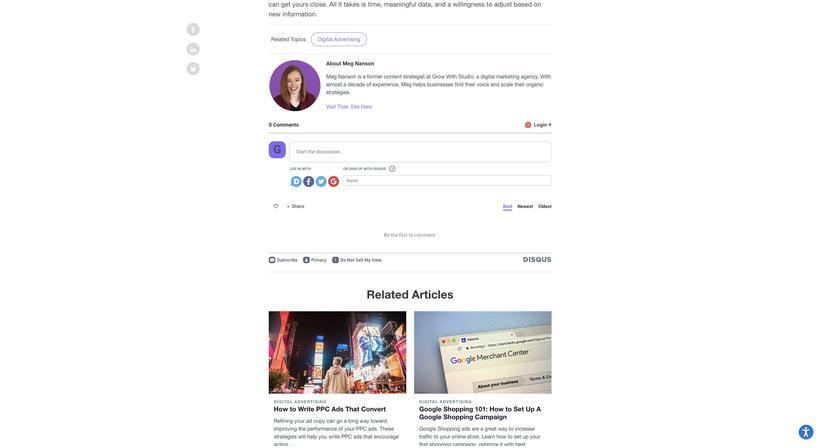 Task type: vqa. For each thing, say whether or not it's contained in the screenshot.
The Advertising within the digital advertising google shopping 101: how to set up a google shopping campaign
yes



Task type: describe. For each thing, give the bounding box(es) containing it.
ads
[[332, 405, 344, 413]]

go
[[337, 419, 343, 424]]

a
[[537, 405, 541, 413]]

advertising for how to write ppc ads that convert
[[294, 400, 327, 405]]

way inside refining your ad copy can go a long way toward improving the performance of your ppc ads. these strategies will help you write ppc ads that encourage action…
[[360, 419, 369, 424]]

shopping
[[429, 442, 451, 447]]

0 vertical spatial nanson
[[355, 60, 374, 66]]

great
[[485, 426, 497, 432]]

about
[[326, 60, 341, 66]]

at
[[426, 74, 431, 79]]

set
[[514, 434, 521, 440]]

performance
[[307, 426, 337, 432]]

are
[[472, 426, 479, 432]]

visit
[[326, 104, 336, 110]]

that
[[345, 405, 359, 413]]

visit their site here link
[[326, 103, 372, 111]]

1 vertical spatial ppc
[[356, 426, 367, 432]]

facebook image
[[191, 27, 195, 33]]

digital for how
[[274, 400, 293, 405]]

google shopping ads are a great way to increase traffic to your online store. learn how to set up your first shopping campaign, optimize it with be
[[419, 426, 540, 447]]

with
[[504, 442, 514, 447]]

1 vertical spatial meg
[[326, 74, 337, 79]]

here
[[361, 104, 372, 110]]

meg nanson is a former content strategist at grow with studio, a digital marketing agency. with almost a decade of experience, meg helps businesses find their voice and scale their organic strategies.
[[326, 74, 551, 95]]

strategies
[[274, 434, 297, 440]]

first
[[419, 442, 428, 447]]

write
[[329, 434, 340, 440]]

organic
[[526, 81, 544, 87]]

ads.
[[368, 426, 378, 432]]

agency.
[[521, 74, 539, 79]]

digital advertising google shopping 101: how to set up a google shopping campaign
[[419, 400, 541, 421]]

digital advertising how to write ppc ads that convert
[[274, 400, 386, 413]]

visit their site here
[[326, 104, 372, 110]]

topics
[[291, 36, 306, 42]]

convert
[[361, 405, 386, 413]]

write
[[298, 405, 314, 413]]

nanson inside the meg nanson is a former content strategist at grow with studio, a digital marketing agency. with almost a decade of experience, meg helps businesses find their voice and scale their organic strategies.
[[338, 74, 356, 79]]

0 horizontal spatial their
[[337, 104, 349, 110]]

to up with
[[508, 434, 513, 440]]

marketing
[[496, 74, 520, 79]]

articles
[[412, 288, 454, 301]]

1 horizontal spatial their
[[465, 81, 475, 87]]

that
[[363, 434, 372, 440]]

scale
[[501, 81, 513, 87]]

your right up
[[530, 434, 540, 440]]

refining your ad copy can go a long way toward improving the performance of your ppc ads. these strategies will help you write ppc ads that encourage action…
[[274, 419, 399, 447]]

up
[[523, 434, 529, 440]]

improving
[[274, 426, 297, 432]]

almost
[[326, 81, 342, 87]]

toward
[[371, 419, 387, 424]]

related articles
[[367, 288, 454, 301]]

the
[[298, 426, 306, 432]]

2 with from the left
[[541, 74, 551, 79]]

action…
[[274, 442, 294, 447]]

ads inside refining your ad copy can go a long way toward improving the performance of your ppc ads. these strategies will help you write ppc ads that encourage action…
[[353, 434, 362, 440]]

2 horizontal spatial meg
[[401, 81, 412, 87]]

site
[[351, 104, 360, 110]]

way inside google shopping ads are a great way to increase traffic to your online store. learn how to set up your first shopping campaign, optimize it with be
[[498, 426, 508, 432]]

helps
[[413, 81, 426, 87]]

a right is
[[363, 74, 366, 79]]

digital advertising link
[[311, 32, 367, 46]]

businesses
[[427, 81, 453, 87]]

related topics
[[271, 36, 306, 42]]

about meg nanson
[[326, 60, 374, 66]]

and
[[491, 81, 500, 87]]

decade
[[348, 81, 365, 87]]

increase
[[515, 426, 535, 432]]

voice
[[477, 81, 489, 87]]

shopping inside google shopping ads are a great way to increase traffic to your online store. learn how to set up your first shopping campaign, optimize it with be
[[438, 426, 460, 432]]



Task type: locate. For each thing, give the bounding box(es) containing it.
how inside digital advertising how to write ppc ads that convert
[[274, 405, 288, 413]]

2 vertical spatial ppc
[[341, 434, 352, 440]]

0 horizontal spatial digital
[[274, 400, 293, 405]]

shopping
[[444, 405, 473, 413], [444, 413, 473, 421], [438, 426, 460, 432]]

1 horizontal spatial of
[[367, 81, 371, 87]]

their down studio, on the top of the page
[[465, 81, 475, 87]]

1 horizontal spatial ads
[[462, 426, 470, 432]]

former
[[367, 74, 383, 79]]

to left set
[[506, 405, 512, 413]]

google inside google shopping ads are a great way to increase traffic to your online store. learn how to set up your first shopping campaign, optimize it with be
[[419, 426, 436, 432]]

with up organic
[[541, 74, 551, 79]]

of
[[367, 81, 371, 87], [339, 426, 343, 432]]

optimize
[[479, 442, 499, 447]]

of inside refining your ad copy can go a long way toward improving the performance of your ppc ads. these strategies will help you write ppc ads that encourage action…
[[339, 426, 343, 432]]

twitter image
[[190, 66, 196, 73]]

experience,
[[373, 81, 400, 87]]

with
[[446, 74, 457, 79], [541, 74, 551, 79]]

to inside digital advertising how to write ppc ads that convert
[[290, 405, 296, 413]]

your up shopping
[[440, 434, 450, 440]]

help
[[307, 434, 317, 440]]

0 vertical spatial related
[[271, 36, 289, 42]]

meg up almost
[[326, 74, 337, 79]]

will
[[298, 434, 306, 440]]

your
[[294, 419, 305, 424], [345, 426, 355, 432], [440, 434, 450, 440], [530, 434, 540, 440]]

to inside digital advertising google shopping 101: how to set up a google shopping campaign
[[506, 405, 512, 413]]

a inside refining your ad copy can go a long way toward improving the performance of your ppc ads. these strategies will help you write ppc ads that encourage action…
[[344, 419, 347, 424]]

1 vertical spatial nanson
[[338, 74, 356, 79]]

long
[[348, 419, 358, 424]]

ads
[[462, 426, 470, 432], [353, 434, 362, 440]]

101:
[[475, 405, 488, 413]]

1 vertical spatial related
[[367, 288, 409, 301]]

related for related articles
[[367, 288, 409, 301]]

to up shopping
[[434, 434, 439, 440]]

1 horizontal spatial meg
[[343, 60, 354, 66]]

open accessibe: accessibility options, statement and help image
[[803, 428, 810, 438]]

digital inside digital advertising google shopping 101: how to set up a google shopping campaign
[[419, 400, 438, 405]]

1 vertical spatial ads
[[353, 434, 362, 440]]

a up strategies.
[[343, 81, 346, 87]]

content
[[384, 74, 402, 79]]

way up how
[[498, 426, 508, 432]]

of down former
[[367, 81, 371, 87]]

ads left "that"
[[353, 434, 362, 440]]

1 horizontal spatial related
[[367, 288, 409, 301]]

2 horizontal spatial advertising
[[440, 400, 472, 405]]

how
[[274, 405, 288, 413], [490, 405, 504, 413]]

linkedin image
[[190, 46, 196, 53]]

copy
[[314, 419, 325, 424]]

their left site
[[337, 104, 349, 110]]

how right 101:
[[490, 405, 504, 413]]

1 vertical spatial of
[[339, 426, 343, 432]]

up
[[526, 405, 535, 413]]

is
[[358, 74, 361, 79]]

1 horizontal spatial ppc
[[341, 434, 352, 440]]

these
[[380, 426, 394, 432]]

way right long
[[360, 419, 369, 424]]

digital
[[481, 74, 495, 79]]

ppc up "that"
[[356, 426, 367, 432]]

a
[[363, 74, 366, 79], [477, 74, 479, 79], [343, 81, 346, 87], [344, 419, 347, 424], [481, 426, 483, 432]]

encourage
[[374, 434, 399, 440]]

how up refining
[[274, 405, 288, 413]]

grow
[[432, 74, 445, 79]]

digital advertising
[[318, 36, 360, 42]]

ppc
[[316, 405, 330, 413], [356, 426, 367, 432], [341, 434, 352, 440]]

related
[[271, 36, 289, 42], [367, 288, 409, 301]]

0 horizontal spatial advertising
[[294, 400, 327, 405]]

0 horizontal spatial how
[[274, 405, 288, 413]]

how inside digital advertising google shopping 101: how to set up a google shopping campaign
[[490, 405, 504, 413]]

digital
[[318, 36, 333, 42], [274, 400, 293, 405], [419, 400, 438, 405]]

strategies.
[[326, 89, 351, 95]]

0 horizontal spatial related
[[271, 36, 289, 42]]

ppc inside digital advertising how to write ppc ads that convert
[[316, 405, 330, 413]]

google
[[419, 405, 442, 413], [419, 413, 442, 421], [419, 426, 436, 432]]

1 google from the top
[[419, 405, 442, 413]]

2 horizontal spatial ppc
[[356, 426, 367, 432]]

can
[[327, 419, 335, 424]]

related for related topics
[[271, 36, 289, 42]]

0 horizontal spatial ppc
[[316, 405, 330, 413]]

1 horizontal spatial digital
[[318, 36, 333, 42]]

meg
[[343, 60, 354, 66], [326, 74, 337, 79], [401, 81, 412, 87]]

of down go
[[339, 426, 343, 432]]

ads inside google shopping ads are a great way to increase traffic to your online store. learn how to set up your first shopping campaign, optimize it with be
[[462, 426, 470, 432]]

0 horizontal spatial ads
[[353, 434, 362, 440]]

set
[[514, 405, 524, 413]]

nanson up 'decade'
[[338, 74, 356, 79]]

ad
[[306, 419, 312, 424]]

of inside the meg nanson is a former content strategist at grow with studio, a digital marketing agency. with almost a decade of experience, meg helps businesses find their voice and scale their organic strategies.
[[367, 81, 371, 87]]

2 horizontal spatial digital
[[419, 400, 438, 405]]

a up voice
[[477, 74, 479, 79]]

your down long
[[345, 426, 355, 432]]

to left increase
[[509, 426, 514, 432]]

digital for google
[[419, 400, 438, 405]]

how
[[497, 434, 507, 440]]

1 with from the left
[[446, 74, 457, 79]]

0 vertical spatial ads
[[462, 426, 470, 432]]

1 horizontal spatial advertising
[[334, 36, 360, 42]]

1 horizontal spatial with
[[541, 74, 551, 79]]

you
[[319, 434, 327, 440]]

online
[[452, 434, 466, 440]]

a right go
[[344, 419, 347, 424]]

advertising
[[334, 36, 360, 42], [294, 400, 327, 405], [440, 400, 472, 405]]

campaign,
[[453, 442, 477, 447]]

1 vertical spatial way
[[498, 426, 508, 432]]

0 horizontal spatial meg
[[326, 74, 337, 79]]

1 horizontal spatial way
[[498, 426, 508, 432]]

digital inside digital advertising how to write ppc ads that convert
[[274, 400, 293, 405]]

campaign
[[475, 413, 507, 421]]

2 horizontal spatial their
[[515, 81, 525, 87]]

advertising inside digital advertising google shopping 101: how to set up a google shopping campaign
[[440, 400, 472, 405]]

advertising for google shopping 101: how to set up a google shopping campaign
[[440, 400, 472, 405]]

to
[[290, 405, 296, 413], [506, 405, 512, 413], [509, 426, 514, 432], [434, 434, 439, 440], [508, 434, 513, 440]]

2 vertical spatial meg
[[401, 81, 412, 87]]

traffic
[[419, 434, 433, 440]]

ppc right write
[[341, 434, 352, 440]]

meg right about
[[343, 60, 354, 66]]

advertising inside digital advertising how to write ppc ads that convert
[[294, 400, 327, 405]]

3 google from the top
[[419, 426, 436, 432]]

a inside google shopping ads are a great way to increase traffic to your online store. learn how to set up your first shopping campaign, optimize it with be
[[481, 426, 483, 432]]

0 vertical spatial meg
[[343, 60, 354, 66]]

strategist
[[403, 74, 425, 79]]

store.
[[467, 434, 480, 440]]

0 horizontal spatial with
[[446, 74, 457, 79]]

0 horizontal spatial way
[[360, 419, 369, 424]]

their
[[465, 81, 475, 87], [515, 81, 525, 87], [337, 104, 349, 110]]

0 vertical spatial way
[[360, 419, 369, 424]]

your up the
[[294, 419, 305, 424]]

a right the "are"
[[481, 426, 483, 432]]

way
[[360, 419, 369, 424], [498, 426, 508, 432]]

1 how from the left
[[274, 405, 288, 413]]

their right scale
[[515, 81, 525, 87]]

2 google from the top
[[419, 413, 442, 421]]

ads left the "are"
[[462, 426, 470, 432]]

with up "find"
[[446, 74, 457, 79]]

learn
[[482, 434, 495, 440]]

nanson
[[355, 60, 374, 66], [338, 74, 356, 79]]

0 vertical spatial of
[[367, 81, 371, 87]]

2 how from the left
[[490, 405, 504, 413]]

1 horizontal spatial how
[[490, 405, 504, 413]]

to left write
[[290, 405, 296, 413]]

studio,
[[458, 74, 475, 79]]

0 horizontal spatial of
[[339, 426, 343, 432]]

nanson up is
[[355, 60, 374, 66]]

meg down strategist
[[401, 81, 412, 87]]

0 vertical spatial ppc
[[316, 405, 330, 413]]

refining
[[274, 419, 293, 424]]

find
[[455, 81, 464, 87]]

ppc up copy
[[316, 405, 330, 413]]

it
[[500, 442, 503, 447]]



